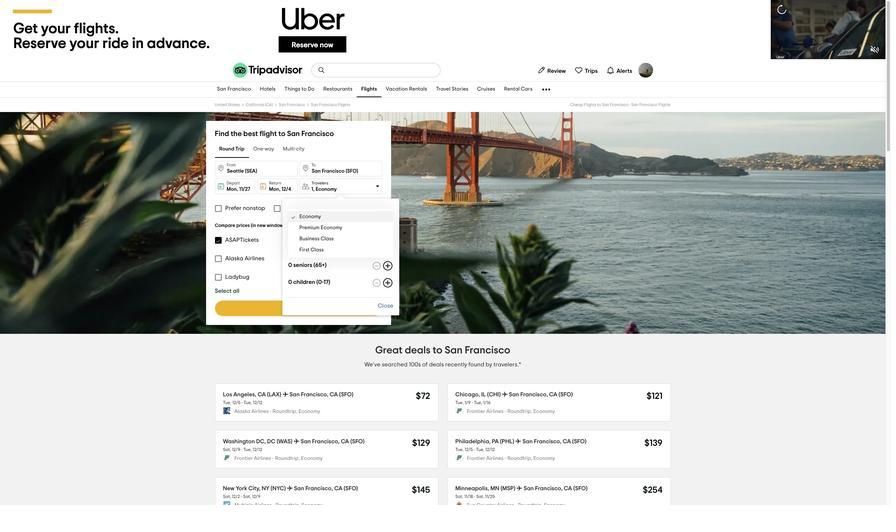 Task type: vqa. For each thing, say whether or not it's contained in the screenshot.
2nd City or Airport text box from the left
yes



Task type: describe. For each thing, give the bounding box(es) containing it.
pa
[[492, 439, 499, 445]]

mn
[[490, 486, 499, 492]]

tue, down philadelphia,
[[455, 448, 464, 452]]

alaska airlines
[[225, 256, 264, 262]]

sat, for $129
[[223, 448, 231, 452]]

tue, 1/9  - tue, 1/16
[[455, 401, 491, 405]]

(sfo) for $254
[[573, 486, 588, 492]]

round trip
[[219, 147, 244, 152]]

frontier for $129
[[234, 456, 253, 462]]

vacation rentals
[[386, 87, 427, 92]]

rental
[[504, 87, 520, 92]]

0 seniors (65+)
[[288, 262, 327, 268]]

sat, for $254
[[455, 495, 463, 499]]

san right '(nyc)'
[[294, 486, 304, 492]]

round
[[219, 147, 234, 152]]

of
[[422, 362, 428, 368]]

frontier for $139
[[467, 456, 485, 462]]

francisco, for $121
[[520, 392, 548, 398]]

(0-
[[316, 279, 324, 285]]

francisco, for $139
[[534, 439, 562, 445]]

advertisement region
[[0, 0, 886, 59]]

1 adult (18-64)
[[288, 245, 324, 251]]

by
[[486, 362, 492, 368]]

sponsored
[[290, 224, 308, 228]]

minneapolis,
[[455, 486, 489, 492]]

city
[[296, 147, 305, 152]]

sat, 12/9  - tue, 12/12
[[223, 448, 262, 452]]

prefer
[[225, 205, 242, 211]]

cruises link
[[473, 82, 500, 97]]

new
[[257, 224, 266, 228]]

business
[[299, 236, 320, 242]]

ca for $121
[[549, 392, 557, 398]]

premium
[[299, 225, 320, 231]]

(sfo) for $139
[[572, 439, 587, 445]]

to
[[311, 163, 316, 167]]

mon, for mon, 11/27
[[227, 187, 238, 192]]

tue, down angeles,
[[244, 401, 252, 405]]

11/25
[[485, 495, 495, 499]]

california
[[246, 103, 264, 107]]

tue, down washington at the left of the page
[[243, 448, 252, 452]]

unpublishedflight
[[309, 256, 358, 262]]

ca for $254
[[564, 486, 572, 492]]

california (ca)
[[246, 103, 273, 107]]

san down do
[[311, 103, 318, 107]]

include nearby airports
[[284, 205, 348, 211]]

san up multi-city
[[287, 130, 300, 138]]

airlines down asaptickets
[[245, 256, 264, 262]]

(chi)
[[487, 392, 501, 398]]

sat, 12/2  - sat, 12/9
[[223, 495, 260, 499]]

first class
[[299, 248, 324, 253]]

select
[[215, 288, 232, 294]]

17)
[[324, 279, 330, 285]]

ladybug
[[225, 274, 250, 280]]

- right 11/18 on the right bottom
[[474, 495, 475, 499]]

children
[[293, 279, 315, 285]]

business class
[[299, 236, 334, 242]]

compare prices (in new window)
[[215, 224, 284, 228]]

mon, for mon, 12/4
[[269, 187, 280, 192]]

travel stories link
[[432, 82, 473, 97]]

roundtrip, for $121
[[507, 409, 532, 415]]

$254
[[643, 486, 663, 495]]

nearby
[[306, 205, 325, 211]]

adult
[[292, 245, 306, 251]]

cruises
[[477, 87, 495, 92]]

- down angeles,
[[241, 401, 243, 405]]

frontier airlines - roundtrip, economy for $139
[[467, 456, 555, 462]]

sat, for $145
[[223, 495, 231, 499]]

alaska for alaska airlines
[[225, 256, 243, 262]]

minneapolis, mn (msp)
[[455, 486, 516, 492]]

window)
[[267, 224, 284, 228]]

philadelphia, pa (phl)
[[455, 439, 514, 445]]

(65+)
[[314, 262, 327, 268]]

san francisco, ca (sfo) for $145
[[294, 486, 358, 492]]

francisco up 'states'
[[227, 87, 251, 92]]

(sfo) for $72
[[339, 392, 353, 398]]

multi-city
[[283, 147, 305, 152]]

to up we've searched 100s of deals recently found by travelers.*
[[433, 346, 443, 356]]

class for first class
[[311, 248, 324, 253]]

francisco down the profile picture
[[639, 103, 658, 107]]

new york city, ny (nyc)
[[223, 486, 286, 492]]

san francisco, ca (sfo) for $121
[[509, 392, 573, 398]]

francisco down "restaurants" link
[[319, 103, 337, 107]]

sat, down york
[[243, 495, 251, 499]]

(sfo) for $121
[[559, 392, 573, 398]]

san right (was)
[[301, 439, 311, 445]]

los
[[223, 392, 232, 398]]

san right (chi)
[[509, 392, 519, 398]]

tue, left 1/9
[[455, 401, 464, 405]]

12/5 for $139
[[465, 448, 473, 452]]

- down washington at the left of the page
[[241, 448, 243, 452]]

premium economy
[[299, 225, 342, 231]]

hotels link
[[256, 82, 280, 97]]

washington dc, dc (was)
[[223, 439, 292, 445]]

great deals to san francisco
[[375, 346, 510, 356]]

- down (phl)
[[505, 456, 506, 462]]

0 horizontal spatial san francisco
[[217, 87, 251, 92]]

1/9
[[465, 401, 471, 405]]

find the best flight to san francisco
[[215, 130, 334, 138]]

searched
[[382, 362, 408, 368]]

san down alerts
[[631, 103, 639, 107]]

travelers.*
[[494, 362, 521, 368]]

do
[[308, 87, 315, 92]]

vacation rentals link
[[382, 82, 432, 97]]

depart mon, 11/27
[[227, 181, 250, 192]]

roundtrip, for $139
[[507, 456, 532, 462]]

stories
[[452, 87, 469, 92]]

airlines for $139
[[486, 456, 504, 462]]

(sfo) for $145
[[344, 486, 358, 492]]

- down philadelphia,
[[474, 448, 475, 452]]

airlines for $129
[[254, 456, 271, 462]]

asaptickets
[[225, 237, 259, 243]]

multi-
[[283, 147, 296, 152]]

best
[[243, 130, 258, 138]]

12/5 for $72
[[232, 401, 240, 405]]

york
[[236, 486, 247, 492]]

1/16
[[483, 401, 491, 405]]

francisco, for $129
[[312, 439, 340, 445]]

$139
[[645, 439, 663, 448]]

il
[[481, 392, 486, 398]]

- down dc
[[272, 456, 274, 462]]

tue, 12/5  - tue, 12/12 for $72
[[223, 401, 262, 405]]

1 vertical spatial 1
[[288, 245, 290, 251]]

san right (ca)
[[279, 103, 286, 107]]

cheap
[[570, 103, 583, 107]]

united
[[215, 103, 227, 107]]

san up recently
[[445, 346, 463, 356]]

include
[[284, 205, 305, 211]]

- right the 12/2
[[241, 495, 242, 499]]

frontier airlines - roundtrip, economy for $121
[[467, 409, 555, 415]]

alaska for alaska airlines - roundtrip, economy
[[234, 409, 250, 415]]

economy inside "travelers 1 , economy"
[[316, 187, 337, 192]]

sat, 11/18  - sat, 11/25
[[455, 495, 495, 499]]

11/27
[[239, 187, 250, 192]]

ny
[[262, 486, 269, 492]]

search image
[[318, 67, 325, 74]]

tue, down philadelphia, pa (phl) on the bottom of the page
[[476, 448, 484, 452]]

tripadvisor image
[[233, 63, 302, 78]]

san francisco, ca (sfo) for $72
[[289, 392, 353, 398]]

san francisco flights
[[311, 103, 350, 107]]

,
[[313, 187, 315, 192]]

- up (phl)
[[505, 409, 506, 415]]

san right cheap
[[602, 103, 609, 107]]

states
[[228, 103, 240, 107]]

return mon, 12/4
[[269, 181, 291, 192]]



Task type: locate. For each thing, give the bounding box(es) containing it.
san francisco link down things
[[279, 103, 305, 107]]

deals up 100s
[[405, 346, 431, 356]]

flight
[[260, 130, 277, 138]]

tue, 12/5  - tue, 12/12 down philadelphia,
[[455, 448, 495, 452]]

francisco up the "by"
[[465, 346, 510, 356]]

(nyc)
[[271, 486, 286, 492]]

12/9 down washington at the left of the page
[[232, 448, 240, 452]]

11/18
[[464, 495, 473, 499]]

frontier down tue, 1/9  - tue, 1/16
[[467, 409, 485, 415]]

roundtrip, up (phl)
[[507, 409, 532, 415]]

1 vertical spatial 12/9
[[252, 495, 260, 499]]

0 vertical spatial deals
[[405, 346, 431, 356]]

san right (lax)
[[289, 392, 300, 398]]

(was)
[[277, 439, 292, 445]]

alaska up ladybug
[[225, 256, 243, 262]]

1 horizontal spatial 1
[[311, 187, 313, 192]]

find
[[215, 130, 229, 138]]

0 horizontal spatial 12/5
[[232, 401, 240, 405]]

class up 64)
[[321, 236, 334, 242]]

frontier for $121
[[467, 409, 485, 415]]

airlines
[[245, 256, 264, 262], [252, 409, 269, 415], [486, 409, 504, 415], [254, 456, 271, 462], [486, 456, 504, 462]]

mon, down return
[[269, 187, 280, 192]]

tue, down chicago, il (chi)
[[474, 401, 482, 405]]

deals
[[405, 346, 431, 356], [429, 362, 444, 368]]

0 vertical spatial tue, 12/5  - tue, 12/12
[[223, 401, 262, 405]]

travelers 1 , economy
[[311, 181, 337, 192]]

0 for 0 seniors (65+)
[[288, 262, 292, 268]]

- down (lax)
[[270, 409, 271, 415]]

1 vertical spatial alaska
[[234, 409, 250, 415]]

frontier airlines - roundtrip, economy down (was)
[[234, 456, 323, 462]]

mon, inside depart mon, 11/27
[[227, 187, 238, 192]]

recently
[[445, 362, 467, 368]]

0 vertical spatial 12/5
[[232, 401, 240, 405]]

12/12 down los angeles, ca (lax)
[[253, 401, 262, 405]]

san up united
[[217, 87, 226, 92]]

12/12 down washington dc, dc (was)
[[253, 448, 262, 452]]

chicago, il (chi)
[[455, 392, 501, 398]]

0 horizontal spatial 1
[[288, 245, 290, 251]]

- down alerts
[[629, 103, 630, 107]]

roundtrip, for $72
[[273, 409, 297, 415]]

francisco, for $145
[[305, 486, 333, 492]]

rentals
[[409, 87, 427, 92]]

san francisco, ca (sfo) for $139
[[523, 439, 587, 445]]

francisco down alerts
[[610, 103, 628, 107]]

francisco
[[227, 87, 251, 92], [287, 103, 305, 107], [319, 103, 337, 107], [610, 103, 628, 107], [639, 103, 658, 107], [301, 130, 334, 138], [465, 346, 510, 356]]

san francisco up 'states'
[[217, 87, 251, 92]]

flights link
[[357, 82, 382, 97]]

1 inside "travelers 1 , economy"
[[311, 187, 313, 192]]

trips
[[585, 68, 598, 74]]

12/12 for $139
[[485, 448, 495, 452]]

class
[[321, 236, 334, 242], [311, 248, 324, 253]]

12/9 down city,
[[252, 495, 260, 499]]

(sfo) for $129
[[350, 439, 365, 445]]

0 left seniors
[[288, 262, 292, 268]]

prices
[[236, 224, 250, 228]]

nonstop
[[243, 205, 265, 211]]

- right 1/9
[[472, 401, 473, 405]]

1 horizontal spatial 12/9
[[252, 495, 260, 499]]

0 horizontal spatial mon,
[[227, 187, 238, 192]]

1 mon, from the left
[[227, 187, 238, 192]]

1 horizontal spatial mon,
[[269, 187, 280, 192]]

tue, 12/5  - tue, 12/12 down angeles,
[[223, 401, 262, 405]]

from
[[227, 163, 236, 167]]

12/12 down philadelphia, pa (phl) on the bottom of the page
[[485, 448, 495, 452]]

0 left the children
[[288, 279, 292, 285]]

united states
[[215, 103, 240, 107]]

to
[[302, 87, 307, 92], [597, 103, 601, 107], [279, 130, 285, 138], [433, 346, 443, 356]]

roundtrip, down (phl)
[[507, 456, 532, 462]]

0 for 0 children (0-17)
[[288, 279, 292, 285]]

2 mon, from the left
[[269, 187, 280, 192]]

city,
[[248, 486, 260, 492]]

64)
[[316, 245, 324, 251]]

san right the "(msp)"
[[524, 486, 534, 492]]

san right (phl)
[[523, 439, 533, 445]]

profile picture image
[[638, 63, 653, 78]]

united states link
[[215, 103, 240, 107]]

to inside 'things to do' link
[[302, 87, 307, 92]]

12/4
[[282, 187, 291, 192]]

0 horizontal spatial 12/9
[[232, 448, 240, 452]]

tue, 12/5  - tue, 12/12
[[223, 401, 262, 405], [455, 448, 495, 452]]

ca for $129
[[341, 439, 349, 445]]

san francisco, ca (sfo) for $129
[[301, 439, 365, 445]]

prefer nonstop
[[225, 205, 265, 211]]

1 horizontal spatial san francisco
[[279, 103, 305, 107]]

1 horizontal spatial tue, 12/5  - tue, 12/12
[[455, 448, 495, 452]]

mon, inside return mon, 12/4
[[269, 187, 280, 192]]

class down business class
[[311, 248, 324, 253]]

ca for $139
[[563, 439, 571, 445]]

roundtrip, down (was)
[[275, 456, 300, 462]]

sat, down washington at the left of the page
[[223, 448, 231, 452]]

review
[[547, 68, 566, 74]]

0 vertical spatial 12/9
[[232, 448, 240, 452]]

mon, down depart
[[227, 187, 238, 192]]

san francisco, ca (sfo) for $254
[[524, 486, 588, 492]]

to right flight
[[279, 130, 285, 138]]

rental cars
[[504, 87, 533, 92]]

0 horizontal spatial san francisco link
[[213, 82, 256, 97]]

0 vertical spatial class
[[321, 236, 334, 242]]

1 vertical spatial 0
[[288, 279, 292, 285]]

alaska down angeles,
[[234, 409, 250, 415]]

mon,
[[227, 187, 238, 192], [269, 187, 280, 192]]

angeles,
[[233, 392, 256, 398]]

0 vertical spatial alaska
[[225, 256, 243, 262]]

None search field
[[312, 64, 440, 77]]

economy
[[316, 187, 337, 192], [292, 214, 314, 219], [299, 214, 321, 219], [321, 225, 342, 231], [299, 409, 320, 415], [534, 409, 555, 415], [301, 456, 323, 462], [534, 456, 555, 462]]

1 vertical spatial class
[[311, 248, 324, 253]]

frontier airlines - roundtrip, economy down (chi)
[[467, 409, 555, 415]]

0 horizontal spatial tue, 12/5  - tue, 12/12
[[223, 401, 262, 405]]

0 vertical spatial 1
[[311, 187, 313, 192]]

we've searched 100s of deals recently found by travelers.*
[[365, 362, 521, 368]]

(sfo)
[[339, 392, 353, 398], [559, 392, 573, 398], [350, 439, 365, 445], [572, 439, 587, 445], [344, 486, 358, 492], [573, 486, 588, 492]]

0 vertical spatial san francisco link
[[213, 82, 256, 97]]

sat, down new
[[223, 495, 231, 499]]

12/12 for $129
[[253, 448, 262, 452]]

class for business class
[[321, 236, 334, 242]]

alerts
[[617, 68, 632, 74]]

(18-
[[307, 245, 316, 251]]

francisco, for $72
[[301, 392, 328, 398]]

francisco,
[[301, 392, 328, 398], [520, 392, 548, 398], [312, 439, 340, 445], [534, 439, 562, 445], [305, 486, 333, 492], [535, 486, 563, 492]]

deals right of
[[429, 362, 444, 368]]

airlines down dc,
[[254, 456, 271, 462]]

1 horizontal spatial 12/5
[[465, 448, 473, 452]]

washington
[[223, 439, 255, 445]]

$129
[[412, 439, 430, 448]]

frontier airlines - roundtrip, economy
[[467, 409, 555, 415], [234, 456, 323, 462], [467, 456, 555, 462]]

0
[[288, 262, 292, 268], [288, 279, 292, 285]]

to left do
[[302, 87, 307, 92]]

(phl)
[[500, 439, 514, 445]]

roundtrip, for $129
[[275, 456, 300, 462]]

san
[[217, 87, 226, 92], [279, 103, 286, 107], [311, 103, 318, 107], [602, 103, 609, 107], [631, 103, 639, 107], [287, 130, 300, 138], [445, 346, 463, 356], [289, 392, 300, 398], [509, 392, 519, 398], [301, 439, 311, 445], [523, 439, 533, 445], [294, 486, 304, 492], [524, 486, 534, 492]]

sat, left 11/18 on the right bottom
[[455, 495, 463, 499]]

sat,
[[223, 448, 231, 452], [223, 495, 231, 499], [243, 495, 251, 499], [455, 495, 463, 499], [476, 495, 484, 499]]

airlines down los angeles, ca (lax)
[[252, 409, 269, 415]]

City or Airport text field
[[300, 161, 382, 177]]

airlines for $72
[[252, 409, 269, 415]]

san francisco down things
[[279, 103, 305, 107]]

ca
[[258, 392, 266, 398], [330, 392, 338, 398], [549, 392, 557, 398], [341, 439, 349, 445], [563, 439, 571, 445], [334, 486, 342, 492], [564, 486, 572, 492]]

travel
[[436, 87, 451, 92]]

first
[[299, 248, 310, 253]]

12/12 for $72
[[253, 401, 262, 405]]

$72
[[416, 392, 430, 401]]

(msp)
[[501, 486, 516, 492]]

12/5 down philadelphia,
[[465, 448, 473, 452]]

francisco, for $254
[[535, 486, 563, 492]]

all
[[233, 288, 239, 294]]

2 0 from the top
[[288, 279, 292, 285]]

ca for $72
[[330, 392, 338, 398]]

francisco up city at the left of the page
[[301, 130, 334, 138]]

frontier
[[467, 409, 485, 415], [234, 456, 253, 462], [467, 456, 485, 462]]

the
[[231, 130, 242, 138]]

1
[[311, 187, 313, 192], [288, 245, 290, 251]]

ca for $145
[[334, 486, 342, 492]]

frontier down sat, 12/9  - tue, 12/12 at the bottom left of page
[[234, 456, 253, 462]]

1 left 'adult'
[[288, 245, 290, 251]]

san francisco, ca (sfo)
[[289, 392, 353, 398], [509, 392, 573, 398], [301, 439, 365, 445], [523, 439, 587, 445], [294, 486, 358, 492], [524, 486, 588, 492]]

1 down travelers
[[311, 187, 313, 192]]

1 0 from the top
[[288, 262, 292, 268]]

1 horizontal spatial san francisco link
[[279, 103, 305, 107]]

to right cheap
[[597, 103, 601, 107]]

roundtrip, down (lax)
[[273, 409, 297, 415]]

1 vertical spatial san francisco link
[[279, 103, 305, 107]]

frontier down philadelphia,
[[467, 456, 485, 462]]

airlines down 1/16
[[486, 409, 504, 415]]

seniors
[[293, 262, 312, 268]]

City or Airport text field
[[215, 161, 297, 177]]

review link
[[535, 63, 569, 78]]

new
[[223, 486, 235, 492]]

sat, left 11/25 at the right of page
[[476, 495, 484, 499]]

(in
[[251, 224, 256, 228]]

0 vertical spatial san francisco
[[217, 87, 251, 92]]

trip
[[235, 147, 244, 152]]

trips link
[[572, 63, 601, 78]]

restaurants
[[323, 87, 352, 92]]

san francisco link up 'states'
[[213, 82, 256, 97]]

select all
[[215, 288, 239, 294]]

dc
[[267, 439, 275, 445]]

1 vertical spatial tue, 12/5  - tue, 12/12
[[455, 448, 495, 452]]

airlines down pa
[[486, 456, 504, 462]]

1 vertical spatial deals
[[429, 362, 444, 368]]

tue, 12/5  - tue, 12/12 for $139
[[455, 448, 495, 452]]

1 vertical spatial 12/5
[[465, 448, 473, 452]]

philadelphia,
[[455, 439, 491, 445]]

frontier airlines - roundtrip, economy down (phl)
[[467, 456, 555, 462]]

0 vertical spatial 0
[[288, 262, 292, 268]]

frontier airlines - roundtrip, economy for $129
[[234, 456, 323, 462]]

12/5 down angeles,
[[232, 401, 240, 405]]

airlines for $121
[[486, 409, 504, 415]]

francisco down 'things to do' link
[[287, 103, 305, 107]]

rental cars link
[[500, 82, 537, 97]]

los angeles, ca (lax)
[[223, 392, 281, 398]]

tue, down 'los'
[[223, 401, 231, 405]]

1 vertical spatial san francisco
[[279, 103, 305, 107]]

one-
[[253, 147, 265, 152]]

return
[[269, 181, 281, 185]]

roundtrip,
[[273, 409, 297, 415], [507, 409, 532, 415], [275, 456, 300, 462], [507, 456, 532, 462]]

compare
[[215, 224, 235, 228]]

100s
[[409, 362, 421, 368]]

close
[[378, 303, 393, 309]]



